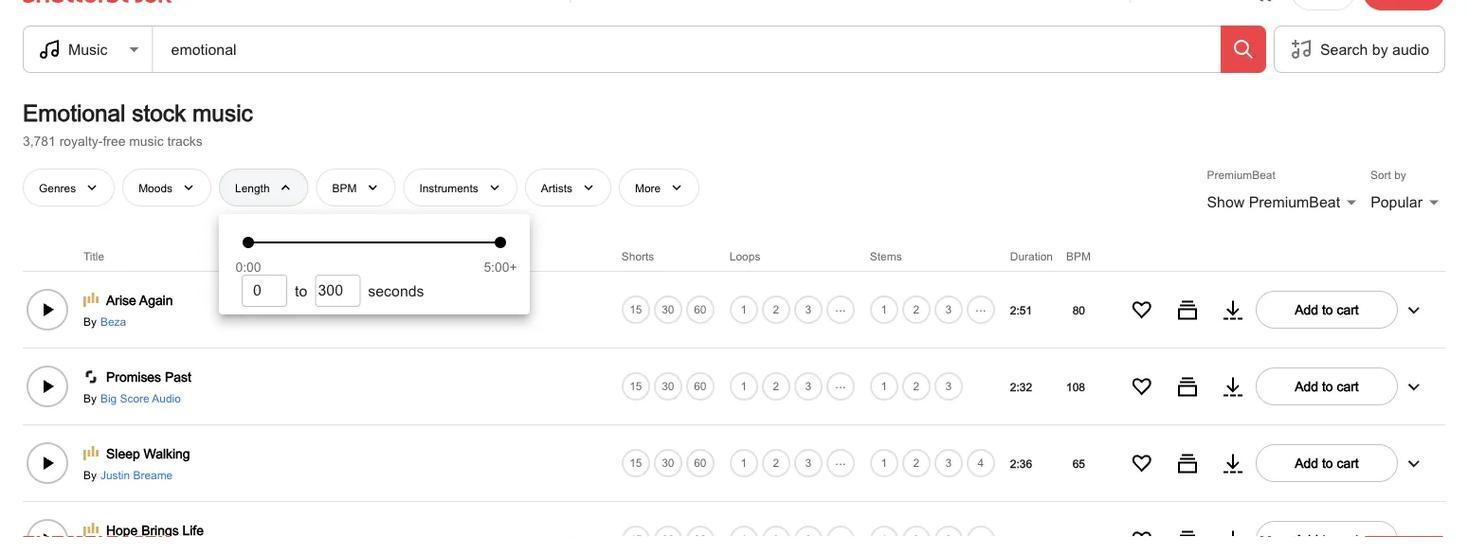 Task type: locate. For each thing, give the bounding box(es) containing it.
add for 4
[[1296, 456, 1319, 471]]

big
[[100, 391, 117, 405]]

to for arise again
[[1323, 302, 1334, 317]]

1 30 from the top
[[662, 303, 675, 316]]

cart for ...
[[1338, 302, 1360, 317]]

1 vertical spatial add to cart
[[1296, 379, 1360, 394]]

2 30 from the top
[[662, 380, 675, 393]]

1 vertical spatial cart
[[1338, 379, 1360, 394]]

3 30 from the top
[[662, 457, 675, 470]]

0 vertical spatial try image
[[1222, 298, 1245, 321]]

save image
[[1131, 298, 1154, 321]]

instruments
[[420, 181, 479, 194]]

3 cart from the top
[[1338, 456, 1360, 471]]

2
[[773, 303, 780, 316], [914, 303, 920, 316], [773, 380, 780, 393], [914, 380, 920, 393], [773, 457, 780, 470], [914, 457, 920, 470]]

0 vertical spatial bpm
[[332, 181, 357, 194]]

by
[[83, 315, 97, 328], [83, 391, 97, 405], [83, 468, 97, 482]]

bpm
[[332, 181, 357, 194], [1067, 250, 1091, 263]]

0 vertical spatial by
[[83, 315, 97, 328]]

60
[[694, 303, 707, 316], [694, 380, 707, 393], [694, 457, 707, 470]]

stems
[[870, 250, 902, 263]]

tracks
[[167, 133, 203, 148]]

3
[[806, 303, 812, 316], [946, 303, 952, 316], [806, 380, 812, 393], [946, 380, 952, 393], [806, 457, 812, 470], [946, 457, 952, 470]]

2 60 from the top
[[694, 380, 707, 393]]

music down stock
[[129, 133, 164, 148]]

1 vertical spatial save image
[[1131, 452, 1154, 475]]

0 vertical spatial add to cart
[[1296, 302, 1360, 317]]

15
[[630, 303, 642, 316], [630, 380, 642, 393], [630, 457, 642, 470]]

to for promises past
[[1323, 379, 1334, 394]]

2 similar image from the top
[[1177, 452, 1200, 475]]

try image
[[1222, 298, 1245, 321], [1222, 529, 1245, 538]]

0 vertical spatial cart
[[1338, 302, 1360, 317]]

0 vertical spatial add to cart button
[[1256, 291, 1399, 329]]

add
[[1296, 302, 1319, 317], [1296, 379, 1319, 394], [1296, 456, 1319, 471]]

1 cart from the top
[[1338, 302, 1360, 317]]

3 by from the top
[[83, 468, 97, 482]]

by left the beza
[[83, 315, 97, 328]]

bpm right length button
[[332, 181, 357, 194]]

1 vertical spatial try image
[[1222, 529, 1245, 538]]

2 save image from the top
[[1131, 452, 1154, 475]]

by for promises
[[83, 391, 97, 405]]

1 add to cart from the top
[[1296, 302, 1360, 317]]

search image
[[1233, 38, 1255, 61]]

65
[[1073, 457, 1086, 470]]

add to cart
[[1296, 302, 1360, 317], [1296, 379, 1360, 394], [1296, 456, 1360, 471]]

music
[[193, 100, 253, 126], [129, 133, 164, 148]]

try image
[[1222, 375, 1245, 398], [1222, 452, 1245, 475]]

artists
[[541, 181, 573, 194]]

justin breame link
[[97, 467, 173, 482]]

try image for sleep walking
[[1222, 452, 1245, 475]]

bpm button
[[316, 169, 396, 207]]

3 add to cart from the top
[[1296, 456, 1360, 471]]

artists button
[[525, 169, 612, 207]]

60 button
[[685, 294, 717, 326]]

0 vertical spatial 15
[[630, 303, 642, 316]]

by left big
[[83, 391, 97, 405]]

2:32
[[1011, 380, 1033, 393]]

add for ...
[[1296, 302, 1319, 317]]

...
[[835, 299, 846, 315], [976, 299, 987, 315], [835, 376, 846, 391], [835, 453, 846, 468]]

30
[[662, 303, 675, 316], [662, 380, 675, 393], [662, 457, 675, 470]]

0 vertical spatial 60
[[694, 303, 707, 316]]

1 vertical spatial similar image
[[1177, 452, 1200, 475]]

similar image
[[1177, 375, 1200, 398], [1177, 452, 1200, 475], [1177, 529, 1200, 538]]

length
[[235, 181, 270, 194]]

1 15 from the top
[[630, 303, 642, 316]]

search by audio
[[1321, 40, 1430, 58]]

2 try image from the top
[[1222, 529, 1245, 538]]

1 try image from the top
[[1222, 298, 1245, 321]]

2 cart from the top
[[1338, 379, 1360, 394]]

2 vertical spatial by
[[83, 468, 97, 482]]

by big score audio
[[83, 391, 181, 405]]

1 vertical spatial bpm
[[1067, 250, 1091, 263]]

search
[[1321, 40, 1369, 58]]

sleep walking
[[106, 446, 190, 462]]

1
[[741, 303, 747, 316], [881, 303, 888, 316], [741, 380, 747, 393], [881, 380, 888, 393], [741, 457, 747, 470], [881, 457, 888, 470]]

shorts
[[622, 250, 655, 263]]

2 vertical spatial add to cart
[[1296, 456, 1360, 471]]

1 by from the top
[[83, 315, 97, 328]]

0 horizontal spatial bpm
[[332, 181, 357, 194]]

... for sleep walking
[[835, 453, 846, 468]]

walking
[[144, 446, 190, 462]]

2:36
[[1011, 457, 1033, 470]]

60 for past
[[694, 380, 707, 393]]

title
[[83, 250, 104, 263]]

1 vertical spatial music
[[129, 133, 164, 148]]

2 vertical spatial 30
[[662, 457, 675, 470]]

past
[[165, 370, 191, 385]]

2 vertical spatial 15
[[630, 457, 642, 470]]

search by audio button
[[1274, 27, 1446, 72]]

1 vertical spatial by
[[83, 391, 97, 405]]

2 vertical spatial similar image
[[1177, 529, 1200, 538]]

3 add to cart button from the top
[[1256, 445, 1399, 482]]

3 add from the top
[[1296, 456, 1319, 471]]

1 60 from the top
[[694, 303, 707, 316]]

2 vertical spatial cart
[[1338, 456, 1360, 471]]

0 vertical spatial 30
[[662, 303, 675, 316]]

music up 'tracks' on the top of page
[[193, 100, 253, 126]]

by left justin
[[83, 468, 97, 482]]

1 save image from the top
[[1131, 375, 1154, 398]]

more button
[[619, 169, 700, 207]]

bpm right duration
[[1067, 250, 1091, 263]]

3 button
[[793, 371, 825, 403]]

1 add from the top
[[1296, 302, 1319, 317]]

cart for 4
[[1338, 456, 1360, 471]]

2 vertical spatial add
[[1296, 456, 1319, 471]]

more
[[635, 181, 661, 194]]

arise
[[106, 293, 136, 308]]

1 vertical spatial add to cart button
[[1256, 368, 1399, 406]]

sleep
[[106, 446, 140, 462]]

save image for walking
[[1131, 452, 1154, 475]]

1 vertical spatial try image
[[1222, 452, 1245, 475]]

2 by from the top
[[83, 391, 97, 405]]

beza link
[[97, 314, 126, 329]]

60 for walking
[[694, 457, 707, 470]]

0 vertical spatial try image
[[1222, 375, 1245, 398]]

2 try image from the top
[[1222, 452, 1245, 475]]

2 vertical spatial add to cart button
[[1256, 445, 1399, 482]]

0 vertical spatial add
[[1296, 302, 1319, 317]]

3 60 from the top
[[694, 457, 707, 470]]

1 horizontal spatial music
[[193, 100, 253, 126]]

5:00+
[[484, 260, 517, 275]]

to
[[295, 282, 308, 300], [1323, 302, 1334, 317], [1323, 379, 1334, 394], [1323, 456, 1334, 471]]

add to cart button
[[1256, 291, 1399, 329], [1256, 368, 1399, 406], [1256, 445, 1399, 482]]

1 vertical spatial 60
[[694, 380, 707, 393]]

1 vertical spatial 30
[[662, 380, 675, 393]]

1 vertical spatial 15
[[630, 380, 642, 393]]

save image
[[1131, 375, 1154, 398], [1131, 452, 1154, 475], [1131, 529, 1154, 538]]

3 15 from the top
[[630, 457, 642, 470]]

promises
[[106, 370, 161, 385]]

None number field
[[243, 276, 286, 306], [316, 276, 360, 306], [243, 276, 286, 306], [316, 276, 360, 306]]

0 vertical spatial save image
[[1131, 375, 1154, 398]]

0 vertical spatial similar image
[[1177, 375, 1200, 398]]

1 similar image from the top
[[1177, 375, 1200, 398]]

1 add to cart button from the top
[[1256, 291, 1399, 329]]

3 save image from the top
[[1131, 529, 1154, 538]]

sleep walking link
[[106, 445, 190, 464]]

2 vertical spatial save image
[[1131, 529, 1154, 538]]

1 try image from the top
[[1222, 375, 1245, 398]]

2 add to cart from the top
[[1296, 379, 1360, 394]]

2 vertical spatial 60
[[694, 457, 707, 470]]

cart
[[1338, 302, 1360, 317], [1338, 379, 1360, 394], [1338, 456, 1360, 471]]

1 vertical spatial add
[[1296, 379, 1319, 394]]

1 horizontal spatial bpm
[[1067, 250, 1091, 263]]



Task type: vqa. For each thing, say whether or not it's contained in the screenshot.
budget
no



Task type: describe. For each thing, give the bounding box(es) containing it.
beza
[[100, 315, 126, 328]]

2 add from the top
[[1296, 379, 1319, 394]]

by
[[1373, 40, 1389, 58]]

moods button
[[122, 169, 211, 207]]

save image for past
[[1131, 375, 1154, 398]]

loops
[[730, 250, 761, 263]]

30 for ...
[[662, 303, 675, 316]]

by for arise
[[83, 315, 97, 328]]

stock
[[132, 100, 186, 126]]

arise again link
[[106, 291, 173, 310]]

3,781
[[23, 133, 56, 148]]

big score audio link
[[97, 390, 181, 406]]

again
[[139, 293, 173, 308]]

by for sleep
[[83, 468, 97, 482]]

promises past link
[[106, 368, 191, 387]]

3 similar image from the top
[[1177, 529, 1200, 538]]

4
[[978, 457, 984, 470]]

15 for 4
[[630, 457, 642, 470]]

audio
[[1393, 40, 1430, 58]]

... for arise again
[[835, 299, 846, 315]]

15 for ...
[[630, 303, 642, 316]]

... for promises past
[[835, 376, 846, 391]]

bpm inside button
[[332, 181, 357, 194]]

breame
[[133, 468, 173, 482]]

genres button
[[23, 169, 115, 207]]

try image for promises past
[[1222, 375, 1245, 398]]

similar image for past
[[1177, 375, 1200, 398]]

seconds
[[368, 282, 424, 300]]

score
[[120, 391, 150, 405]]

length button
[[219, 169, 309, 207]]

duration
[[1011, 250, 1054, 263]]

free
[[103, 133, 126, 148]]

80
[[1073, 303, 1086, 317]]

2 15 from the top
[[630, 380, 642, 393]]

30 for 4
[[662, 457, 675, 470]]

2 add to cart button from the top
[[1256, 368, 1399, 406]]

emotional stock music 3,781 royalty-free music tracks
[[23, 100, 253, 148]]

0 horizontal spatial music
[[129, 133, 164, 148]]

arise again
[[106, 293, 173, 308]]

0:00
[[236, 260, 261, 275]]

to for sleep walking
[[1323, 456, 1334, 471]]

moods
[[139, 181, 173, 194]]

add to cart button for 4
[[1256, 445, 1399, 482]]

shutterstock image
[[23, 0, 176, 3]]

genres
[[39, 181, 76, 194]]

justin
[[100, 468, 130, 482]]

promises past
[[106, 370, 191, 385]]

2:51
[[1011, 303, 1033, 317]]

60 inside button
[[694, 303, 707, 316]]

similar image for walking
[[1177, 452, 1200, 475]]

by justin breame
[[83, 468, 173, 482]]

try image for 1st similar icon from the bottom
[[1222, 529, 1245, 538]]

3 inside button
[[806, 380, 812, 393]]

instruments button
[[403, 169, 518, 207]]

0 vertical spatial music
[[193, 100, 253, 126]]

cart image
[[1254, 0, 1277, 3]]

add to cart button for ...
[[1256, 291, 1399, 329]]

emotional
[[23, 100, 126, 126]]

108
[[1067, 380, 1086, 393]]

audio
[[152, 391, 181, 405]]

royalty-
[[59, 133, 103, 148]]

similar image
[[1177, 298, 1200, 321]]

by beza
[[83, 315, 126, 328]]

add to cart for 4
[[1296, 456, 1360, 471]]

try image for similar image
[[1222, 298, 1245, 321]]

add to cart for ...
[[1296, 302, 1360, 317]]

play track image
[[36, 529, 59, 538]]



